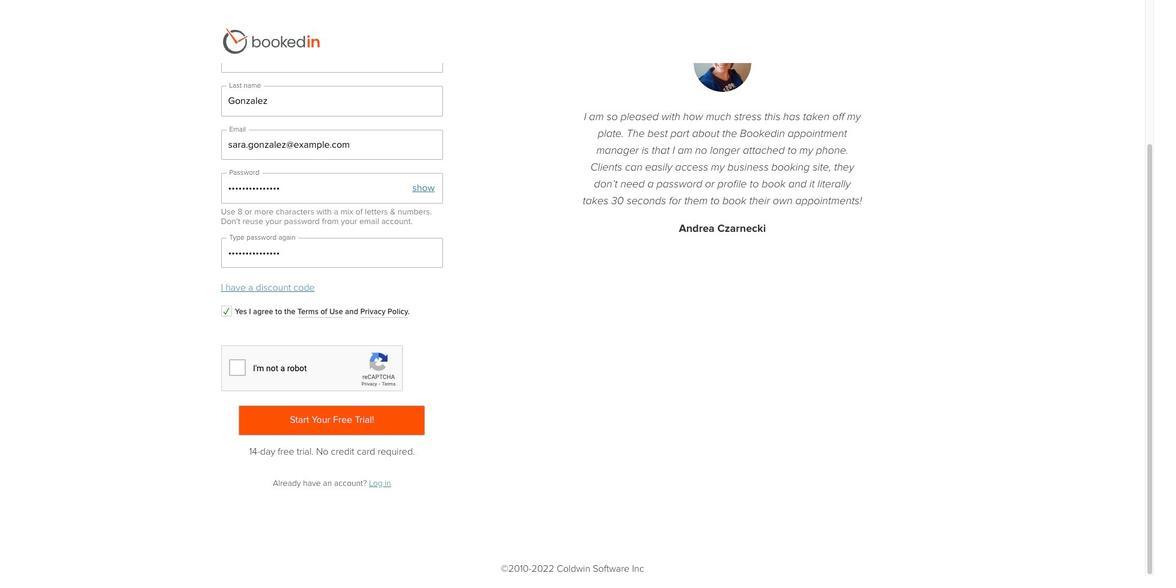 Task type: describe. For each thing, give the bounding box(es) containing it.
Email email field
[[221, 130, 443, 160]]

Last name text field
[[221, 86, 443, 117]]

Type password again password field
[[221, 238, 443, 268]]

andrea czarnecki bookedin review image
[[694, 34, 752, 92]]

bookedin appointment scheduling image
[[221, 28, 321, 54]]



Task type: locate. For each thing, give the bounding box(es) containing it.
None submit
[[239, 406, 425, 436]]

Password password field
[[221, 173, 443, 204]]

First name text field
[[221, 43, 443, 73]]



